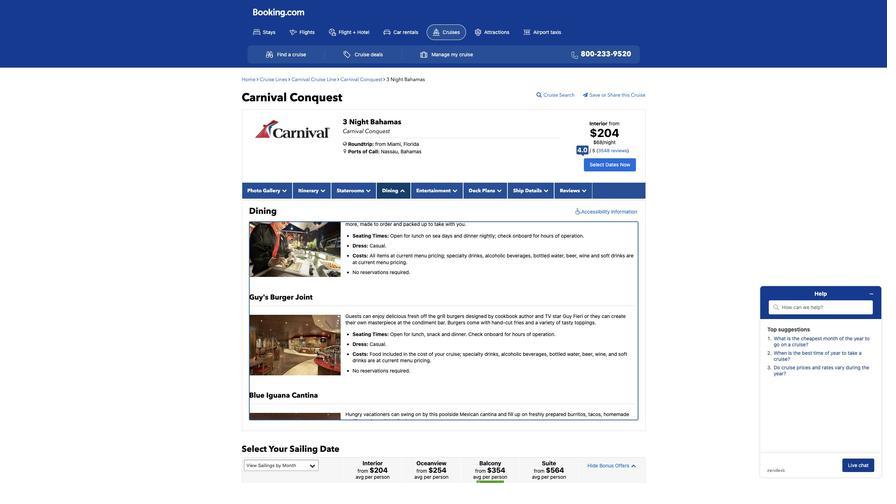 Task type: vqa. For each thing, say whether or not it's contained in the screenshot.
Search
yes



Task type: locate. For each thing, give the bounding box(es) containing it.
per inside suite from $564 avg per person
[[541, 474, 549, 480]]

1 vertical spatial no
[[353, 368, 359, 374]]

avg up the recommended "image"
[[473, 474, 481, 480]]

avg for $354
[[473, 474, 481, 480]]

0 horizontal spatial soft
[[601, 253, 610, 259]]

from up ports of call: nassau, bahamas
[[375, 141, 386, 147]]

1 horizontal spatial operation.
[[561, 233, 584, 239]]

0 vertical spatial dining
[[382, 187, 398, 194]]

1 open from the top
[[390, 233, 403, 239]]

0 horizontal spatial beer,
[[566, 253, 578, 259]]

cruises
[[443, 29, 460, 35]]

1 horizontal spatial with
[[481, 319, 490, 325]]

and right wine,
[[609, 351, 617, 357]]

4 chevron down image from the left
[[495, 188, 502, 193]]

line
[[327, 76, 336, 83]]

a right the find
[[288, 51, 291, 57]]

variety down vacationers
[[378, 418, 393, 424]]

1 casual. from the top
[[370, 243, 387, 249]]

variety down tv
[[539, 319, 555, 325]]

0 horizontal spatial operation.
[[533, 331, 556, 337]]

select          dates now link
[[584, 158, 636, 171]]

$204 for interior from $204 $68 / night
[[590, 126, 619, 139]]

times: for open for lunch, snack and dinner. check onboard for hours of operation.
[[372, 331, 389, 337]]

1 vertical spatial up
[[515, 411, 520, 417]]

angle right image for cruise lines
[[288, 77, 290, 82]]

beer, inside all items at current menu pricing; specialty drinks, alcoholic beverages, bottled water, beer, wine and soft drinks are at current menu pricing.
[[566, 253, 578, 259]]

1 horizontal spatial /
[[603, 139, 604, 145]]

balcony
[[479, 460, 501, 467]]

chevron down image inside photo gallery dropdown button
[[280, 188, 287, 193]]

times: down "order"
[[372, 233, 389, 239]]

1 vertical spatial this
[[429, 411, 438, 417]]

1 costs: from the top
[[353, 253, 368, 259]]

2 per from the left
[[424, 474, 432, 480]]

3 inside 3 night bahamas carnival conquest
[[343, 117, 347, 127]]

suite from $564 avg per person
[[532, 460, 566, 480]]

are inside all items at current menu pricing; specialty drinks, alcoholic beverages, bottled water, beer, wine and soft drinks are at current menu pricing.
[[626, 253, 634, 259]]

1 horizontal spatial soft
[[618, 351, 627, 357]]

snack
[[427, 331, 440, 337]]

0 horizontal spatial water,
[[551, 253, 565, 259]]

2 casual. from the top
[[370, 341, 387, 347]]

0 vertical spatial pricing.
[[390, 259, 407, 265]]

specialty
[[447, 253, 467, 259], [463, 351, 483, 357]]

person inside oceanview from $254 avg per person
[[433, 474, 449, 480]]

lunch
[[412, 233, 424, 239]]

casual. up the food at the left
[[370, 341, 387, 347]]

0 vertical spatial select
[[590, 162, 604, 168]]

2 times: from the top
[[372, 331, 389, 337]]

select down (
[[590, 162, 604, 168]]

0 vertical spatial this
[[622, 92, 630, 98]]

0 vertical spatial required.
[[390, 269, 410, 275]]

2 reservations from the top
[[360, 368, 389, 374]]

chevron down image for itinerary
[[319, 188, 325, 193]]

taxis
[[551, 29, 561, 35]]

carnival conquest down lines
[[242, 90, 342, 105]]

hours down fries
[[512, 331, 525, 337]]

233-
[[597, 49, 613, 59]]

manage my cruise
[[432, 51, 473, 57]]

1 vertical spatial soft
[[618, 351, 627, 357]]

/
[[603, 139, 604, 145], [590, 148, 591, 153]]

2 cruise from the left
[[459, 51, 473, 57]]

specialty right the cruise;
[[463, 351, 483, 357]]

0 vertical spatial water,
[[551, 253, 565, 259]]

0 vertical spatial by
[[488, 313, 494, 319]]

1 horizontal spatial or
[[602, 92, 606, 98]]

at
[[391, 253, 395, 259], [353, 259, 357, 265], [398, 319, 402, 325], [376, 358, 381, 364]]

person down suite at the bottom right of page
[[550, 474, 566, 480]]

own
[[357, 319, 367, 325]]

1 horizontal spatial cruise
[[459, 51, 473, 57]]

casual.
[[370, 243, 387, 249], [370, 341, 387, 347]]

1 dress: casual. from the top
[[353, 243, 387, 249]]

a up 'check'
[[501, 214, 504, 221]]

the inside "food included in the cost of your cruise; specialty drinks, alcoholic beverages, bottled water, beer, wine, and soft drinks are at current menu pricing."
[[409, 351, 416, 357]]

offers
[[615, 462, 629, 468]]

0 vertical spatial dress:
[[353, 243, 368, 249]]

night inside 3 night bahamas carnival conquest
[[349, 117, 369, 127]]

chevron down image for photo gallery
[[280, 188, 287, 193]]

0 horizontal spatial hours
[[512, 331, 525, 337]]

current inside "food included in the cost of your cruise; specialty drinks, alcoholic beverages, bottled water, beer, wine, and soft drinks are at current menu pricing."
[[382, 358, 399, 364]]

angle right image
[[288, 77, 290, 82], [338, 77, 339, 82], [383, 77, 385, 82]]

2 vertical spatial current
[[382, 358, 399, 364]]

per up the recommended "image"
[[483, 474, 490, 480]]

poolside
[[439, 411, 459, 417]]

select inside the select          dates now link
[[590, 162, 604, 168]]

person down interior
[[374, 474, 390, 480]]

1 vertical spatial reservations
[[360, 368, 389, 374]]

chevron down image left reviews
[[542, 188, 549, 193]]

1 vertical spatial beer,
[[582, 351, 594, 357]]

per for $204
[[365, 474, 373, 480]]

fieri
[[573, 313, 583, 319]]

per down oceanview
[[424, 474, 432, 480]]

dining up the venue
[[382, 187, 398, 194]]

open down delicious at the left of page
[[390, 331, 403, 337]]

costs: left the food at the left
[[353, 351, 368, 357]]

this right share
[[622, 92, 630, 98]]

wheelchair image
[[574, 208, 581, 215]]

2 vertical spatial menu
[[400, 358, 413, 364]]

to left take
[[429, 221, 433, 227]]

3 for 3 night bahamas carnival conquest
[[343, 117, 347, 127]]

0 horizontal spatial variety
[[378, 418, 393, 424]]

1 vertical spatial required.
[[390, 368, 410, 374]]

beer,
[[566, 253, 578, 259], [582, 351, 594, 357]]

chevron down image left staterooms
[[319, 188, 325, 193]]

0 horizontal spatial select
[[242, 443, 267, 455]]

from for oceanview from $254 avg per person
[[417, 468, 427, 474]]

2 dress: casual. from the top
[[353, 341, 387, 347]]

burgers
[[447, 313, 464, 319]]

specialty inside all items at current menu pricing; specialty drinks, alcoholic beverages, bottled water, beer, wine and soft drinks are at current menu pricing.
[[447, 253, 467, 259]]

drinks
[[611, 253, 625, 259], [353, 358, 367, 364]]

9520
[[613, 49, 631, 59]]

wine
[[579, 253, 590, 259]]

by inside guests can enjoy delicious fresh off the grill burgers designed by cookbook author and tv star guy fieri or they can create their own masterpiece at the condiment bar. burgers come with hand-cut fries and a variety of tasty toppings.
[[488, 313, 494, 319]]

$564
[[546, 466, 564, 474]]

with
[[446, 221, 455, 227], [481, 319, 490, 325]]

drinks, down dinner
[[469, 253, 484, 259]]

conquest up roundtrip: from miami, florida on the top left
[[365, 127, 390, 135]]

3548 reviews link
[[598, 148, 627, 153]]

from for suite from $564 avg per person
[[534, 468, 545, 474]]

1 vertical spatial times:
[[372, 331, 389, 337]]

avg inside suite from $564 avg per person
[[532, 474, 540, 480]]

person
[[374, 474, 390, 480], [433, 474, 449, 480], [492, 474, 507, 480], [550, 474, 566, 480]]

1 per from the left
[[365, 474, 373, 480]]

0 vertical spatial dress: casual.
[[353, 243, 387, 249]]

tortillas
[[346, 418, 363, 424]]

from inside suite from $564 avg per person
[[534, 468, 545, 474]]

no reservations required. down items
[[353, 269, 410, 275]]

0 vertical spatial $204
[[590, 126, 619, 139]]

2 angle right image from the left
[[338, 77, 339, 82]]

chevron up image
[[398, 188, 405, 193]]

2 costs: from the top
[[353, 351, 368, 357]]

airport taxis link
[[518, 25, 567, 40]]

1 person from the left
[[374, 474, 390, 480]]

dining inside dropdown button
[[382, 187, 398, 194]]

3 chevron down image from the left
[[364, 188, 371, 193]]

1 vertical spatial or
[[584, 313, 589, 319]]

person inside suite from $564 avg per person
[[550, 474, 566, 480]]

0 vertical spatial drinks
[[611, 253, 625, 259]]

from inside balcony from $354 avg per person
[[475, 468, 486, 474]]

onboard right 'check'
[[513, 233, 532, 239]]

$254
[[429, 466, 447, 474]]

0 vertical spatial reservations
[[360, 269, 389, 275]]

0 vertical spatial menu
[[414, 253, 427, 259]]

open down "order"
[[390, 233, 403, 239]]

from right interior
[[609, 120, 620, 126]]

hand-
[[492, 319, 505, 325]]

2 person from the left
[[433, 474, 449, 480]]

dress: casual.
[[353, 243, 387, 249], [353, 341, 387, 347]]

or right save
[[602, 92, 606, 98]]

from down "balcony"
[[475, 468, 486, 474]]

1 vertical spatial costs:
[[353, 351, 368, 357]]

or up toppings.
[[584, 313, 589, 319]]

night up roundtrip:
[[349, 117, 369, 127]]

and right wine
[[591, 253, 600, 259]]

0 vertical spatial no reservations required.
[[353, 269, 410, 275]]

1 vertical spatial alcoholic
[[501, 351, 522, 357]]

and down is
[[394, 221, 402, 227]]

they
[[590, 313, 600, 319]]

1 horizontal spatial angle right image
[[338, 77, 339, 82]]

1 vertical spatial pricing.
[[414, 358, 431, 364]]

0 vertical spatial carnival conquest
[[341, 76, 382, 83]]

at inside "food included in the cost of your cruise; specialty drinks, alcoholic beverages, bottled water, beer, wine, and soft drinks are at current menu pricing."
[[376, 358, 381, 364]]

dining down the photo gallery
[[249, 205, 277, 217]]

go.
[[462, 214, 469, 221]]

chevron down image inside ship details dropdown button
[[542, 188, 549, 193]]

per inside balcony from $354 avg per person
[[483, 474, 490, 480]]

3 angle right image from the left
[[383, 77, 385, 82]]

1 vertical spatial seating
[[353, 331, 371, 337]]

photo
[[247, 187, 262, 194]]

onboard down hand-
[[484, 331, 503, 337]]

can left swing
[[391, 411, 400, 417]]

$204 inside the interior from $204 avg per person
[[370, 466, 388, 474]]

of down star
[[556, 319, 561, 325]]

2 no from the top
[[353, 368, 359, 374]]

2 open from the top
[[390, 331, 403, 337]]

1 chevron down image from the left
[[280, 188, 287, 193]]

bahamas inside 3 night bahamas carnival conquest
[[370, 117, 401, 127]]

1 to from the left
[[374, 221, 379, 227]]

2 avg from the left
[[414, 474, 423, 480]]

2 vertical spatial conquest
[[365, 127, 390, 135]]

cruise lines
[[260, 76, 287, 83]]

times:
[[372, 233, 389, 239], [372, 331, 389, 337]]

staterooms button
[[331, 183, 377, 199]]

angle right image right lines
[[288, 77, 290, 82]]

4 avg from the left
[[532, 474, 540, 480]]

no reservations required. down the food at the left
[[353, 368, 410, 374]]

costs: left all
[[353, 253, 368, 259]]

flight
[[339, 29, 352, 35]]

bahamas for 3 night bahamas
[[404, 76, 425, 83]]

are inside "food included in the cost of your cruise; specialty drinks, alcoholic beverages, bottled water, beer, wine, and soft drinks are at current menu pricing."
[[368, 358, 375, 364]]

1 vertical spatial drinks,
[[485, 351, 500, 357]]

3 right carnival conquest "link" at the left top
[[386, 76, 389, 83]]

or
[[602, 92, 606, 98], [584, 313, 589, 319]]

3 avg from the left
[[473, 474, 481, 480]]

per inside the interior from $204 avg per person
[[365, 474, 373, 480]]

1 no from the top
[[353, 269, 359, 275]]

night for 3 night bahamas carnival conquest
[[349, 117, 369, 127]]

from down interior
[[358, 468, 368, 474]]

from inside interior from $204 $68 / night
[[609, 120, 620, 126]]

1 vertical spatial bahamas
[[370, 117, 401, 127]]

no reservations required.
[[353, 269, 410, 275], [353, 368, 410, 374]]

flight + hotel
[[339, 29, 369, 35]]

0 horizontal spatial $204
[[370, 466, 388, 474]]

chevron down image up wheelchair 'icon'
[[580, 188, 587, 193]]

open for open for lunch, snack and dinner. check onboard for hours of operation.
[[390, 331, 403, 337]]

5 chevron down image from the left
[[542, 188, 549, 193]]

1 angle right image from the left
[[288, 77, 290, 82]]

1 seating from the top
[[353, 233, 371, 239]]

lines
[[276, 76, 287, 83]]

a inside this popup sushi venue is perfect for those on the go. choose from a mouthwatering selection of sushi, sashimi, rolls and more, made to order and packed up to take with you.
[[501, 214, 504, 221]]

avg inside balcony from $354 avg per person
[[473, 474, 481, 480]]

1 vertical spatial onboard
[[484, 331, 503, 337]]

dress: casual. for all
[[353, 243, 387, 249]]

avg down interior
[[356, 474, 364, 480]]

3548
[[598, 148, 610, 153]]

chevron down image inside staterooms dropdown button
[[364, 188, 371, 193]]

cantina
[[292, 391, 318, 400]]

/ inside 4.0 / 5 ( 3548 reviews )
[[590, 148, 591, 153]]

4.0 / 5 ( 3548 reviews )
[[578, 146, 629, 154]]

home link
[[242, 76, 256, 83]]

0 vertical spatial times:
[[372, 233, 389, 239]]

per inside oceanview from $254 avg per person
[[424, 474, 432, 480]]

food
[[370, 351, 381, 357]]

car rentals link
[[378, 25, 424, 40]]

dress: down "own"
[[353, 341, 368, 347]]

this
[[346, 214, 355, 221]]

delicious
[[386, 313, 406, 319]]

0 vertical spatial costs:
[[353, 253, 368, 259]]

of
[[363, 148, 367, 154], [562, 214, 567, 221], [555, 233, 560, 239], [556, 319, 561, 325], [527, 331, 531, 337], [429, 351, 433, 357], [394, 418, 399, 424]]

$204 for interior from $204 avg per person
[[370, 466, 388, 474]]

1 dress: from the top
[[353, 243, 368, 249]]

/ up 4.0 / 5 ( 3548 reviews )
[[603, 139, 604, 145]]

0 vertical spatial with
[[446, 221, 455, 227]]

$68
[[593, 139, 603, 145]]

cruise inside dropdown button
[[459, 51, 473, 57]]

of left salsas.
[[394, 418, 399, 424]]

operation. down sushi,
[[561, 233, 584, 239]]

dress: casual. up the food at the left
[[353, 341, 387, 347]]

1 vertical spatial variety
[[378, 418, 393, 424]]

1 vertical spatial specialty
[[463, 351, 483, 357]]

a down vacationers
[[374, 418, 376, 424]]

from for interior from $204 avg per person
[[358, 468, 368, 474]]

4 per from the left
[[541, 474, 549, 480]]

perfect
[[406, 214, 423, 221]]

per down suite at the bottom right of page
[[541, 474, 549, 480]]

dress: down made
[[353, 243, 368, 249]]

seating down made
[[353, 233, 371, 239]]

of left sushi,
[[562, 214, 567, 221]]

soft inside "food included in the cost of your cruise; specialty drinks, alcoholic beverages, bottled water, beer, wine, and soft drinks are at current menu pricing."
[[618, 351, 627, 357]]

1 no reservations required. from the top
[[353, 269, 410, 275]]

cruise for find a cruise
[[292, 51, 306, 57]]

drinks inside "food included in the cost of your cruise; specialty drinks, alcoholic beverages, bottled water, beer, wine, and soft drinks are at current menu pricing."
[[353, 358, 367, 364]]

airport taxis
[[533, 29, 561, 35]]

or inside guests can enjoy delicious fresh off the grill burgers designed by cookbook author and tv star guy fieri or they can create their own masterpiece at the condiment bar. burgers come with hand-cut fries and a variety of tasty toppings.
[[584, 313, 589, 319]]

grill
[[437, 313, 445, 319]]

water, left wine
[[551, 253, 565, 259]]

2 chevron down image from the left
[[319, 188, 325, 193]]

dress: for food included in the cost of your cruise; specialty drinks, alcoholic beverages, bottled water, beer, wine, and soft drinks are at current menu pricing.
[[353, 341, 368, 347]]

0 horizontal spatial pricing.
[[390, 259, 407, 265]]

operation. down tv
[[533, 331, 556, 337]]

1 horizontal spatial can
[[391, 411, 400, 417]]

to
[[374, 221, 379, 227], [429, 221, 433, 227]]

4 person from the left
[[550, 474, 566, 480]]

wine,
[[595, 351, 607, 357]]

view sailings by month link
[[244, 460, 319, 471]]

avg for $254
[[414, 474, 423, 480]]

date
[[320, 443, 340, 455]]

with inside this popup sushi venue is perfect for those on the go. choose from a mouthwatering selection of sushi, sashimi, rolls and more, made to order and packed up to take with you.
[[446, 221, 455, 227]]

2 no reservations required. from the top
[[353, 368, 410, 374]]

up
[[421, 221, 427, 227], [515, 411, 520, 417]]

person inside the interior from $204 avg per person
[[374, 474, 390, 480]]

0 vertical spatial variety
[[539, 319, 555, 325]]

1 reservations from the top
[[360, 269, 389, 275]]

1 horizontal spatial up
[[515, 411, 520, 417]]

1 horizontal spatial variety
[[539, 319, 555, 325]]

0 vertical spatial beverages,
[[507, 253, 532, 259]]

cruise inside 'link'
[[355, 51, 369, 57]]

by inside view sailings by month link
[[276, 462, 281, 468]]

drinks, down hand-
[[485, 351, 500, 357]]

costs: for at
[[353, 253, 368, 259]]

lunch,
[[412, 331, 426, 337]]

3 person from the left
[[492, 474, 507, 480]]

1 vertical spatial with
[[481, 319, 490, 325]]

interior from $204 avg per person
[[356, 460, 390, 480]]

burger
[[270, 292, 294, 302]]

from down oceanview
[[417, 468, 427, 474]]

reservations for are
[[360, 368, 389, 374]]

0 vertical spatial onboard
[[513, 233, 532, 239]]

map marker image
[[344, 149, 346, 154]]

from inside oceanview from $254 avg per person
[[417, 468, 427, 474]]

soft right wine,
[[618, 351, 627, 357]]

from inside the interior from $204 avg per person
[[358, 468, 368, 474]]

avg inside the interior from $204 avg per person
[[356, 474, 364, 480]]

0 horizontal spatial are
[[368, 358, 375, 364]]

casual. up items
[[370, 243, 387, 249]]

current down included
[[382, 358, 399, 364]]

photo gallery button
[[242, 183, 293, 199]]

6 chevron down image from the left
[[580, 188, 587, 193]]

of right cost
[[429, 351, 433, 357]]

3 night bahamas carnival conquest
[[343, 117, 401, 135]]

cruise left search
[[544, 92, 558, 98]]

carnival conquest main content
[[238, 71, 649, 483]]

angle right image right line
[[338, 77, 339, 82]]

the up you.
[[453, 214, 460, 221]]

swing
[[401, 411, 414, 417]]

conquest
[[360, 76, 382, 83], [290, 90, 342, 105], [365, 127, 390, 135]]

1 times: from the top
[[372, 233, 389, 239]]

chevron down image left "dining" dropdown button
[[364, 188, 371, 193]]

fill
[[508, 411, 513, 417]]

reservations down the food at the left
[[360, 368, 389, 374]]

0 vertical spatial seating
[[353, 233, 371, 239]]

per for $354
[[483, 474, 490, 480]]

2 required. from the top
[[390, 368, 410, 374]]

1 horizontal spatial drinks,
[[485, 351, 500, 357]]

2 vertical spatial by
[[276, 462, 281, 468]]

night right carnival conquest "link" at the left top
[[391, 76, 403, 83]]

0 horizontal spatial menu
[[376, 259, 389, 265]]

operation.
[[561, 233, 584, 239], [533, 331, 556, 337]]

person up the recommended "image"
[[492, 474, 507, 480]]

avg inside oceanview from $254 avg per person
[[414, 474, 423, 480]]

alcoholic inside all items at current menu pricing; specialty drinks, alcoholic beverages, bottled water, beer, wine and soft drinks are at current menu pricing.
[[485, 253, 506, 259]]

0 vertical spatial casual.
[[370, 243, 387, 249]]

the right in
[[409, 351, 416, 357]]

dress: casual. up all
[[353, 243, 387, 249]]

chevron down image
[[451, 188, 458, 193]]

1 horizontal spatial this
[[622, 92, 630, 98]]

and inside "food included in the cost of your cruise; specialty drinks, alcoholic beverages, bottled water, beer, wine, and soft drinks are at current menu pricing."
[[609, 351, 617, 357]]

required. for pricing.
[[390, 269, 410, 275]]

1 avg from the left
[[356, 474, 364, 480]]

1 cruise from the left
[[292, 51, 306, 57]]

chevron down image inside deck plans dropdown button
[[495, 188, 502, 193]]

from for roundtrip: from miami, florida
[[375, 141, 386, 147]]

guy
[[563, 313, 572, 319]]

variety inside guests can enjoy delicious fresh off the grill burgers designed by cookbook author and tv star guy fieri or they can create their own masterpiece at the condiment bar. burgers come with hand-cut fries and a variety of tasty toppings.
[[539, 319, 555, 325]]

you.
[[456, 221, 466, 227]]

dress: casual. for food
[[353, 341, 387, 347]]

0 horizontal spatial with
[[446, 221, 455, 227]]

1 vertical spatial beverages,
[[523, 351, 548, 357]]

beer, left wine,
[[582, 351, 594, 357]]

tasty
[[562, 319, 573, 325]]

dinner.
[[452, 331, 467, 337]]

by inside hungry vacationers can swing on by this poolside mexican cantina and fill up on freshly prepared burritos, tacos, homemade tortillas and a variety of salsas.
[[423, 411, 428, 417]]

per down interior
[[365, 474, 373, 480]]

chevron down image
[[280, 188, 287, 193], [319, 188, 325, 193], [364, 188, 371, 193], [495, 188, 502, 193], [542, 188, 549, 193], [580, 188, 587, 193]]

view
[[247, 462, 257, 468]]

included
[[383, 351, 402, 357]]

globe image
[[343, 141, 347, 146]]

roundtrip:
[[348, 141, 374, 147]]

water, inside "food included in the cost of your cruise; specialty drinks, alcoholic beverages, bottled water, beer, wine, and soft drinks are at current menu pricing."
[[567, 351, 581, 357]]

2 seating from the top
[[353, 331, 371, 337]]

1 horizontal spatial $204
[[590, 126, 619, 139]]

0 horizontal spatial /
[[590, 148, 591, 153]]

for down cut
[[505, 331, 511, 337]]

for inside this popup sushi venue is perfect for those on the go. choose from a mouthwatering selection of sushi, sashimi, rolls and more, made to order and packed up to take with you.
[[424, 214, 430, 221]]

1 horizontal spatial select
[[590, 162, 604, 168]]

carnival conquest down cruise deals 'link'
[[341, 76, 382, 83]]

person inside balcony from $354 avg per person
[[492, 474, 507, 480]]

beer, inside "food included in the cost of your cruise; specialty drinks, alcoholic beverages, bottled water, beer, wine, and soft drinks are at current menu pricing."
[[582, 351, 594, 357]]

chevron down image left ship
[[495, 188, 502, 193]]

times: down the masterpiece
[[372, 331, 389, 337]]

water,
[[551, 253, 565, 259], [567, 351, 581, 357]]

per for $564
[[541, 474, 549, 480]]

0 vertical spatial bottled
[[533, 253, 550, 259]]

3 for 3 night bahamas
[[386, 76, 389, 83]]

0 vertical spatial alcoholic
[[485, 253, 506, 259]]

1 horizontal spatial are
[[626, 253, 634, 259]]

0 vertical spatial beer,
[[566, 253, 578, 259]]

suite
[[542, 460, 556, 467]]

reservations down all
[[360, 269, 389, 275]]

/ inside interior from $204 $68 / night
[[603, 139, 604, 145]]

on right those
[[446, 214, 452, 221]]

1 horizontal spatial to
[[429, 221, 433, 227]]

bottled inside "food included in the cost of your cruise; specialty drinks, alcoholic beverages, bottled water, beer, wine, and soft drinks are at current menu pricing."
[[550, 351, 566, 357]]

0 horizontal spatial 3
[[343, 117, 347, 127]]

on
[[446, 214, 452, 221], [425, 233, 431, 239], [415, 411, 421, 417], [522, 411, 528, 417]]

sailing
[[290, 443, 318, 455]]

0 horizontal spatial or
[[584, 313, 589, 319]]

casual. for food
[[370, 341, 387, 347]]

and down vacationers
[[364, 418, 372, 424]]

3 per from the left
[[483, 474, 490, 480]]

chevron down image inside reviews dropdown button
[[580, 188, 587, 193]]

1 vertical spatial /
[[590, 148, 591, 153]]

person for $564
[[550, 474, 566, 480]]

0 horizontal spatial onboard
[[484, 331, 503, 337]]

1 required. from the top
[[390, 269, 410, 275]]

0 horizontal spatial by
[[276, 462, 281, 468]]

your
[[435, 351, 445, 357]]

and
[[614, 214, 623, 221], [394, 221, 402, 227], [454, 233, 462, 239], [591, 253, 600, 259], [535, 313, 544, 319], [525, 319, 534, 325], [442, 331, 450, 337], [609, 351, 617, 357], [498, 411, 507, 417], [364, 418, 372, 424]]

1 horizontal spatial 3
[[386, 76, 389, 83]]

and right rolls
[[614, 214, 623, 221]]

entertainment button
[[411, 183, 463, 199]]

sushi
[[372, 214, 384, 221]]

1 vertical spatial bottled
[[550, 351, 566, 357]]

2 dress: from the top
[[353, 341, 368, 347]]

reservations for current
[[360, 269, 389, 275]]

$204 inside interior from $204 $68 / night
[[590, 126, 619, 139]]

0 vertical spatial specialty
[[447, 253, 467, 259]]

0 vertical spatial 3
[[386, 76, 389, 83]]

designed
[[466, 313, 487, 319]]

chevron down image inside itinerary dropdown button
[[319, 188, 325, 193]]

up down perfect
[[421, 221, 427, 227]]

alcoholic down nightly; at right
[[485, 253, 506, 259]]

ship
[[513, 187, 524, 194]]

1 vertical spatial are
[[368, 358, 375, 364]]

for left those
[[424, 214, 430, 221]]

pricing. inside all items at current menu pricing; specialty drinks, alcoholic beverages, bottled water, beer, wine and soft drinks are at current menu pricing.
[[390, 259, 407, 265]]

from down suite at the bottom right of page
[[534, 468, 545, 474]]

1 vertical spatial casual.
[[370, 341, 387, 347]]

person down oceanview
[[433, 474, 449, 480]]

0 vertical spatial soft
[[601, 253, 610, 259]]

chevron down image for ship details
[[542, 188, 549, 193]]

check
[[498, 233, 511, 239]]

0 vertical spatial bahamas
[[404, 76, 425, 83]]



Task type: describe. For each thing, give the bounding box(es) containing it.
guy's burger joint
[[249, 292, 313, 302]]

selection
[[540, 214, 561, 221]]

and inside all items at current menu pricing; specialty drinks, alcoholic beverages, bottled water, beer, wine and soft drinks are at current menu pricing.
[[591, 253, 600, 259]]

this inside hungry vacationers can swing on by this poolside mexican cantina and fill up on freshly prepared burritos, tacos, homemade tortillas and a variety of salsas.
[[429, 411, 438, 417]]

a inside guests can enjoy delicious fresh off the grill burgers designed by cookbook author and tv star guy fieri or they can create their own masterpiece at the condiment bar. burgers come with hand-cut fries and a variety of tasty toppings.
[[535, 319, 538, 325]]

person for $354
[[492, 474, 507, 480]]

toppings.
[[575, 319, 596, 325]]

1 vertical spatial conquest
[[290, 90, 342, 105]]

2 horizontal spatial menu
[[414, 253, 427, 259]]

0 horizontal spatial dining
[[249, 205, 277, 217]]

and left tv
[[535, 313, 544, 319]]

deals
[[371, 51, 383, 57]]

0 horizontal spatial can
[[363, 313, 371, 319]]

cruise search
[[544, 92, 575, 98]]

person for $254
[[433, 474, 449, 480]]

water, inside all items at current menu pricing; specialty drinks, alcoholic beverages, bottled water, beer, wine and soft drinks are at current menu pricing.
[[551, 253, 565, 259]]

fresh
[[408, 313, 419, 319]]

condiment
[[412, 319, 436, 325]]

reviews
[[611, 148, 627, 153]]

2 horizontal spatial can
[[602, 313, 610, 319]]

cruise deals link
[[336, 47, 391, 61]]

carnival down angle right image
[[242, 90, 287, 105]]

angle right image
[[257, 77, 259, 82]]

manage
[[432, 51, 450, 57]]

blue
[[249, 391, 265, 400]]

bonus
[[600, 462, 614, 468]]

guests can enjoy delicious fresh off the grill burgers designed by cookbook author and tv star guy fieri or they can create their own masterpiece at the condiment bar. burgers come with hand-cut fries and a variety of tasty toppings.
[[346, 313, 626, 325]]

up inside this popup sushi venue is perfect for those on the go. choose from a mouthwatering selection of sushi, sashimi, rolls and more, made to order and packed up to take with you.
[[421, 221, 427, 227]]

no reservations required. for at
[[353, 368, 410, 374]]

cruise for cruise lines
[[260, 76, 274, 83]]

avg for $564
[[532, 474, 540, 480]]

oceanview
[[417, 460, 447, 467]]

details
[[525, 187, 542, 194]]

up inside hungry vacationers can swing on by this poolside mexican cantina and fill up on freshly prepared burritos, tacos, homemade tortillas and a variety of salsas.
[[515, 411, 520, 417]]

for left the lunch
[[404, 233, 410, 239]]

3 night bahamas
[[386, 76, 425, 83]]

recommended image
[[477, 481, 504, 483]]

1 vertical spatial carnival conquest
[[242, 90, 342, 105]]

0 vertical spatial hours
[[541, 233, 554, 239]]

alcoholic inside "food included in the cost of your cruise; specialty drinks, alcoholic beverages, bottled water, beer, wine, and soft drinks are at current menu pricing."
[[501, 351, 522, 357]]

my
[[451, 51, 458, 57]]

rentals
[[403, 29, 418, 35]]

$354
[[487, 466, 505, 474]]

author
[[519, 313, 534, 319]]

per for $254
[[424, 474, 432, 480]]

your
[[269, 443, 288, 455]]

of down roundtrip:
[[363, 148, 367, 154]]

on left freshly
[[522, 411, 528, 417]]

4.0
[[578, 146, 588, 154]]

with inside guests can enjoy delicious fresh off the grill burgers designed by cookbook author and tv star guy fieri or they can create their own masterpiece at the condiment bar. burgers come with hand-cut fries and a variety of tasty toppings.
[[481, 319, 490, 325]]

select your sailing date
[[242, 443, 340, 455]]

take
[[434, 221, 444, 227]]

plans
[[482, 187, 495, 194]]

car rentals
[[393, 29, 418, 35]]

cruises link
[[427, 24, 466, 40]]

stays
[[263, 29, 276, 35]]

off
[[421, 313, 427, 319]]

800-233-9520
[[581, 49, 631, 59]]

freshly
[[529, 411, 544, 417]]

ship details button
[[508, 183, 554, 199]]

conquest inside 3 night bahamas carnival conquest
[[365, 127, 390, 135]]

dress: for all items at current menu pricing; specialty drinks, alcoholic beverages, bottled water, beer, wine and soft drinks are at current menu pricing.
[[353, 243, 368, 249]]

find a cruise
[[277, 51, 306, 57]]

1 horizontal spatial onboard
[[513, 233, 532, 239]]

0 vertical spatial current
[[396, 253, 413, 259]]

beverages, inside all items at current menu pricing; specialty drinks, alcoholic beverages, bottled water, beer, wine and soft drinks are at current menu pricing.
[[507, 253, 532, 259]]

balcony from $354 avg per person
[[473, 460, 507, 480]]

from for interior from $204 $68 / night
[[609, 120, 620, 126]]

nassau,
[[381, 148, 399, 154]]

5
[[592, 148, 595, 153]]

create
[[611, 313, 626, 319]]

interior
[[363, 460, 383, 467]]

of inside guests can enjoy delicious fresh off the grill burgers designed by cookbook author and tv star guy fieri or they can create their own masterpiece at the condiment bar. burgers come with hand-cut fries and a variety of tasty toppings.
[[556, 319, 561, 325]]

casual. for all
[[370, 243, 387, 249]]

chevron up image
[[629, 463, 636, 468]]

share
[[608, 92, 621, 98]]

food included in the cost of your cruise; specialty drinks, alcoholic beverages, bottled water, beer, wine, and soft drinks are at current menu pricing.
[[353, 351, 627, 364]]

cut
[[505, 319, 513, 325]]

fries
[[514, 319, 524, 325]]

search image
[[537, 92, 544, 97]]

1 vertical spatial hours
[[512, 331, 525, 337]]

at inside guests can enjoy delicious fresh off the grill burgers designed by cookbook author and tv star guy fieri or they can create their own masterpiece at the condiment bar. burgers come with hand-cut fries and a variety of tasty toppings.
[[398, 319, 402, 325]]

on right swing
[[415, 411, 421, 417]]

times: for open for lunch on sea days and dinner nightly; check onboard for hours of operation.
[[372, 233, 389, 239]]

2 vertical spatial bahamas
[[401, 148, 422, 154]]

drinks inside all items at current menu pricing; specialty drinks, alcoholic beverages, bottled water, beer, wine and soft drinks are at current menu pricing.
[[611, 253, 625, 259]]

select for select          dates now
[[590, 162, 604, 168]]

of inside "food included in the cost of your cruise; specialty drinks, alcoholic beverages, bottled water, beer, wine, and soft drinks are at current menu pricing."
[[429, 351, 433, 357]]

hungry vacationers can swing on by this poolside mexican cantina and fill up on freshly prepared burritos, tacos, homemade tortillas and a variety of salsas.
[[346, 411, 629, 424]]

+
[[353, 29, 356, 35]]

rolls
[[603, 214, 613, 221]]

the inside this popup sushi venue is perfect for those on the go. choose from a mouthwatering selection of sushi, sashimi, rolls and more, made to order and packed up to take with you.
[[453, 214, 460, 221]]

night for 3 night bahamas
[[391, 76, 403, 83]]

homemade
[[604, 411, 629, 417]]

cruise left line
[[311, 76, 326, 83]]

more,
[[346, 221, 359, 227]]

angle right image for carnival conquest
[[383, 77, 385, 82]]

cruise for cruise search
[[544, 92, 558, 98]]

ports
[[348, 148, 361, 154]]

paper plane image
[[583, 92, 590, 97]]

cruise for cruise deals
[[355, 51, 369, 57]]

person for $204
[[374, 474, 390, 480]]

no for drinks
[[353, 368, 359, 374]]

a inside navigation
[[288, 51, 291, 57]]

on left the "sea"
[[425, 233, 431, 239]]

can inside hungry vacationers can swing on by this poolside mexican cantina and fill up on freshly prepared burritos, tacos, homemade tortillas and a variety of salsas.
[[391, 411, 400, 417]]

variety inside hungry vacationers can swing on by this poolside mexican cantina and fill up on freshly prepared burritos, tacos, homemade tortillas and a variety of salsas.
[[378, 418, 393, 424]]

from for balcony from $354 avg per person
[[475, 468, 486, 474]]

avg for $204
[[356, 474, 364, 480]]

hide bonus offers
[[588, 462, 629, 468]]

1 vertical spatial current
[[358, 259, 375, 265]]

of down author
[[527, 331, 531, 337]]

drinks, inside "food included in the cost of your cruise; specialty drinks, alcoholic beverages, bottled water, beer, wine, and soft drinks are at current menu pricing."
[[485, 351, 500, 357]]

and right snack
[[442, 331, 450, 337]]

carnival right lines
[[291, 76, 310, 83]]

seating for seating times: open for lunch on sea days and dinner nightly; check onboard for hours of operation.
[[353, 233, 371, 239]]

cruise right share
[[631, 92, 645, 98]]

flight + hotel link
[[323, 25, 375, 40]]

beverages, inside "food included in the cost of your cruise; specialty drinks, alcoholic beverages, bottled water, beer, wine, and soft drinks are at current menu pricing."
[[523, 351, 548, 357]]

carnival cruise line image
[[254, 119, 330, 139]]

and right "days"
[[454, 233, 462, 239]]

tacos,
[[588, 411, 602, 417]]

view sailings by month
[[247, 462, 296, 468]]

carnival cruise line link
[[291, 76, 336, 83]]

in
[[403, 351, 407, 357]]

and left fill
[[498, 411, 507, 417]]

of inside hungry vacationers can swing on by this poolside mexican cantina and fill up on freshly prepared burritos, tacos, homemade tortillas and a variety of salsas.
[[394, 418, 399, 424]]

items
[[377, 253, 389, 259]]

the right off
[[428, 313, 436, 319]]

open for open for lunch on sea days and dinner nightly; check onboard for hours of operation.
[[390, 233, 403, 239]]

home
[[242, 76, 256, 83]]

booking.com home image
[[253, 8, 304, 18]]

chevron down image for reviews
[[580, 188, 587, 193]]

specialty inside "food included in the cost of your cruise; specialty drinks, alcoholic beverages, bottled water, beer, wine, and soft drinks are at current menu pricing."
[[463, 351, 483, 357]]

cruise for manage my cruise
[[459, 51, 473, 57]]

the down fresh
[[403, 319, 411, 325]]

flights
[[300, 29, 315, 35]]

ports of call: nassau, bahamas
[[348, 148, 422, 154]]

and down author
[[525, 319, 534, 325]]

sea
[[433, 233, 441, 239]]

0 vertical spatial operation.
[[561, 233, 584, 239]]

find a cruise link
[[258, 47, 314, 61]]

carnival inside 3 night bahamas carnival conquest
[[343, 127, 364, 135]]

mexican
[[460, 411, 479, 417]]

reviews button
[[554, 183, 592, 199]]

deck plans button
[[463, 183, 508, 199]]

itinerary button
[[293, 183, 331, 199]]

hotel
[[357, 29, 369, 35]]

cookbook
[[495, 313, 518, 319]]

chevron down image for deck plans
[[495, 188, 502, 193]]

popup
[[357, 214, 371, 221]]

carnival right line
[[341, 76, 359, 83]]

menu inside "food included in the cost of your cruise; specialty drinks, alcoholic beverages, bottled water, beer, wine, and soft drinks are at current menu pricing."
[[400, 358, 413, 364]]

no for at
[[353, 269, 359, 275]]

drinks, inside all items at current menu pricing; specialty drinks, alcoholic beverages, bottled water, beer, wine and soft drinks are at current menu pricing.
[[469, 253, 484, 259]]

cruise deals
[[355, 51, 383, 57]]

pricing. inside "food included in the cost of your cruise; specialty drinks, alcoholic beverages, bottled water, beer, wine, and soft drinks are at current menu pricing."
[[414, 358, 431, 364]]

2 to from the left
[[429, 221, 433, 227]]

no reservations required. for menu
[[353, 269, 410, 275]]

itinerary
[[298, 187, 319, 194]]

seating times: open for lunch on sea days and dinner nightly; check onboard for hours of operation.
[[353, 233, 584, 239]]

chevron down image for staterooms
[[364, 188, 371, 193]]

made
[[360, 221, 373, 227]]

required. for current
[[390, 368, 410, 374]]

for down mouthwatering
[[533, 233, 540, 239]]

accessibility information link
[[574, 208, 637, 215]]

travel menu navigation
[[247, 45, 640, 63]]

from inside this popup sushi venue is perfect for those on the go. choose from a mouthwatering selection of sushi, sashimi, rolls and more, made to order and packed up to take with you.
[[489, 214, 500, 221]]

days
[[442, 233, 453, 239]]

select for select your sailing date
[[242, 443, 267, 455]]

of down selection
[[555, 233, 560, 239]]

bahamas for 3 night bahamas carnival conquest
[[370, 117, 401, 127]]

0 vertical spatial conquest
[[360, 76, 382, 83]]

bottled inside all items at current menu pricing; specialty drinks, alcoholic beverages, bottled water, beer, wine and soft drinks are at current menu pricing.
[[533, 253, 550, 259]]

on inside this popup sushi venue is perfect for those on the go. choose from a mouthwatering selection of sushi, sashimi, rolls and more, made to order and packed up to take with you.
[[446, 214, 452, 221]]

for left lunch,
[[404, 331, 410, 337]]

hungry
[[346, 411, 362, 417]]

accessibility information
[[581, 209, 637, 215]]

a inside hungry vacationers can swing on by this poolside mexican cantina and fill up on freshly prepared burritos, tacos, homemade tortillas and a variety of salsas.
[[374, 418, 376, 424]]

costs: for drinks
[[353, 351, 368, 357]]

of inside this popup sushi venue is perfect for those on the go. choose from a mouthwatering selection of sushi, sashimi, rolls and more, made to order and packed up to take with you.
[[562, 214, 567, 221]]

masterpiece
[[368, 319, 396, 325]]

angle right image for carnival cruise line
[[338, 77, 339, 82]]

seating for seating times: open for lunch, snack and dinner. check onboard for hours of operation.
[[353, 331, 371, 337]]

soft inside all items at current menu pricing; specialty drinks, alcoholic beverages, bottled water, beer, wine and soft drinks are at current menu pricing.
[[601, 253, 610, 259]]



